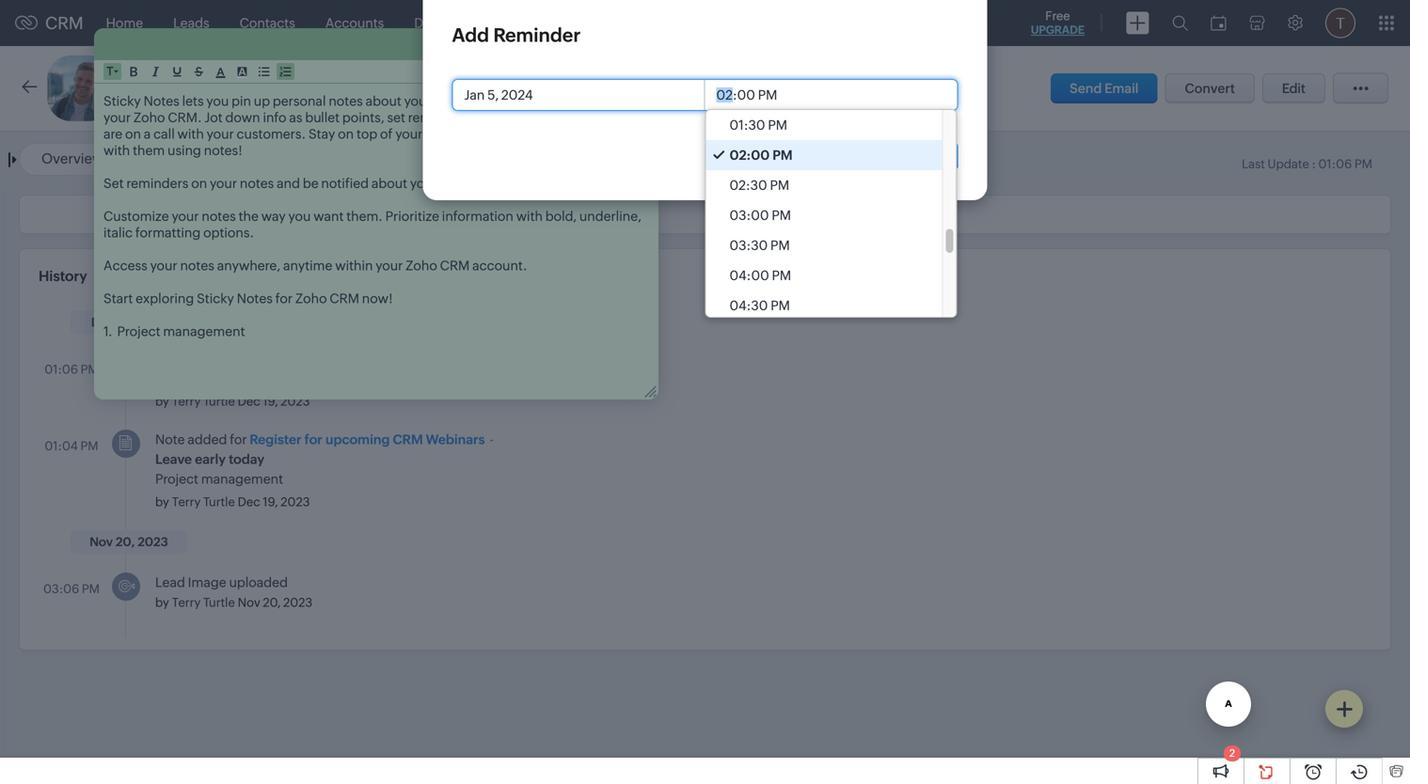 Task type: locate. For each thing, give the bounding box(es) containing it.
2 vertical spatial by
[[155, 596, 169, 610]]

your up now!
[[376, 258, 403, 273]]

on left the "a" on the left of page
[[125, 127, 141, 142]]

you right way
[[288, 209, 311, 224]]

2023
[[281, 395, 310, 409], [281, 495, 310, 510], [283, 596, 313, 610]]

as
[[289, 110, 303, 125]]

about for notified
[[372, 176, 407, 191]]

information
[[442, 209, 514, 224]]

01:06 up 01:04
[[44, 363, 78, 377]]

0 vertical spatial by
[[155, 395, 169, 409]]

calendar image
[[1211, 16, 1227, 31]]

0 horizontal spatial and
[[277, 176, 300, 191]]

last update : 01:06 pm
[[1242, 157, 1373, 171]]

for down the anytime
[[275, 291, 293, 306]]

1 horizontal spatial sticky
[[197, 291, 234, 306]]

19, down today
[[263, 495, 278, 510]]

2 vertical spatial zoho
[[295, 291, 327, 306]]

0 vertical spatial turtle
[[203, 395, 235, 409]]

0 horizontal spatial zoho
[[133, 110, 165, 125]]

pm for 04:00 pm
[[772, 268, 791, 283]]

0 horizontal spatial within
[[335, 258, 373, 273]]

2
[[1230, 748, 1235, 760]]

your up prioritize in the top of the page
[[410, 176, 438, 191]]

turtle inside lead image uploaded by terry turtle nov 20, 2023
[[203, 596, 235, 610]]

dec down today
[[238, 495, 260, 510]]

by down lead
[[155, 596, 169, 610]]

meetings link
[[526, 0, 613, 46]]

zoho up the "a" on the left of page
[[133, 110, 165, 125]]

management down today
[[201, 472, 283, 487]]

pm right 04:30
[[771, 298, 790, 313]]

and left be
[[277, 176, 300, 191]]

sticky up are
[[104, 94, 141, 109]]

you down dos
[[566, 127, 588, 142]]

about up prioritize in the top of the page
[[372, 176, 407, 191]]

about inside sticky notes lets you pin up personal notes about your official work items from within your zoho crm. jot down info as bullet points, set reminders, and create to-dos while you are on a call with your customers. stay on top of your customers' info before you engage with them using notes!
[[366, 94, 402, 109]]

- inside mr. michael ruta (sample) - buckley miller & wright
[[367, 81, 371, 97]]

within up now!
[[335, 258, 373, 273]]

jot
[[205, 110, 223, 125]]

pm for 01:06 pm
[[81, 363, 99, 377]]

pm for 03:06 pm
[[82, 582, 100, 597]]

your inside customize your notes the way you want them. prioritize information with bold, underline, italic formatting options.
[[172, 209, 199, 224]]

top
[[357, 127, 378, 142]]

turtle up added
[[203, 395, 235, 409]]

your up notes!
[[207, 127, 234, 142]]

1 vertical spatial -
[[490, 432, 494, 447]]

start
[[104, 291, 133, 306]]

pm right 01:04
[[80, 439, 98, 454]]

pm right 03:30
[[771, 238, 790, 253]]

overview
[[41, 151, 104, 167]]

0 vertical spatial sticky
[[104, 94, 141, 109]]

start exploring sticky notes for zoho crm now!
[[104, 291, 393, 306]]

1 vertical spatial 2023
[[281, 495, 310, 510]]

notes up options.
[[202, 209, 236, 224]]

1 vertical spatial notes
[[237, 291, 273, 306]]

04:30
[[730, 298, 768, 313]]

pm right 01:30
[[768, 118, 788, 133]]

crm left webinars
[[393, 432, 423, 447]]

leads link
[[158, 0, 225, 46]]

by inside lead image uploaded by terry turtle nov 20, 2023
[[155, 596, 169, 610]]

your up formatting in the top left of the page
[[172, 209, 199, 224]]

2023 inside note added for register for upcoming crm webinars - leave early today project management by terry turtle dec 19, 2023
[[281, 495, 310, 510]]

pm for 03:30 pm
[[771, 238, 790, 253]]

01:04 pm
[[45, 439, 98, 454]]

notes!
[[204, 143, 243, 158]]

01:30 pm
[[730, 118, 788, 133]]

on left top
[[338, 127, 354, 142]]

anytime
[[283, 258, 333, 273]]

about up 'set'
[[366, 94, 402, 109]]

deals
[[414, 16, 448, 31]]

upgrade
[[1031, 24, 1085, 36]]

1 vertical spatial 01:06
[[44, 363, 78, 377]]

create menu image
[[1126, 12, 1150, 34]]

2023 inside lead image uploaded by terry turtle nov 20, 2023
[[283, 596, 313, 610]]

prioritize
[[385, 209, 439, 224]]

04:30 pm
[[730, 298, 790, 313]]

notified
[[321, 176, 369, 191]]

2 vertical spatial turtle
[[203, 596, 235, 610]]

2023 down register
[[281, 495, 310, 510]]

2 horizontal spatial with
[[516, 209, 543, 224]]

pm right 02:30
[[770, 178, 790, 193]]

03:30
[[730, 238, 768, 253]]

them.
[[346, 209, 383, 224]]

2 terry from the top
[[172, 495, 201, 510]]

bold,
[[546, 209, 577, 224]]

- up points, in the left of the page
[[367, 81, 371, 97]]

1 vertical spatial dec
[[238, 495, 260, 510]]

terry
[[172, 395, 201, 409], [172, 495, 201, 510], [172, 596, 201, 610]]

terry down leave
[[172, 495, 201, 510]]

zoho down prioritize in the top of the page
[[406, 258, 437, 273]]

actions.
[[440, 176, 489, 191]]

crm
[[45, 13, 83, 33], [440, 258, 470, 273], [330, 291, 359, 306], [393, 432, 423, 447]]

info down create
[[497, 127, 521, 142]]

3 by from the top
[[155, 596, 169, 610]]

turtle inside note added for register for upcoming crm webinars - leave early today project management by terry turtle dec 19, 2023
[[203, 495, 235, 510]]

1 horizontal spatial and
[[477, 110, 500, 125]]

for
[[275, 291, 293, 306], [230, 432, 247, 447], [305, 432, 323, 447]]

2 19, from the top
[[263, 495, 278, 510]]

on
[[125, 127, 141, 142], [338, 127, 354, 142], [191, 176, 207, 191]]

terry inside note added for register for upcoming crm webinars - leave early today project management by terry turtle dec 19, 2023
[[172, 495, 201, 510]]

about
[[366, 94, 402, 109], [372, 176, 407, 191]]

0 horizontal spatial with
[[104, 143, 130, 158]]

pm right the 04:00
[[772, 268, 791, 283]]

None text field
[[705, 80, 957, 110]]

1 vertical spatial turtle
[[203, 495, 235, 510]]

by down leave
[[155, 495, 169, 510]]

1 vertical spatial info
[[497, 127, 521, 142]]

sticky
[[104, 94, 141, 109], [197, 291, 234, 306]]

1 vertical spatial by
[[155, 495, 169, 510]]

1 vertical spatial about
[[372, 176, 407, 191]]

by inside note added for register for upcoming crm webinars - leave early today project management by terry turtle dec 19, 2023
[[155, 495, 169, 510]]

1 horizontal spatial within
[[580, 94, 618, 109]]

3 terry from the top
[[172, 596, 201, 610]]

formatting
[[135, 225, 201, 240]]

01:06 right :
[[1319, 157, 1352, 171]]

nov
[[238, 596, 260, 610]]

2 dec from the top
[[238, 495, 260, 510]]

your down notes!
[[210, 176, 237, 191]]

pm right 03:00 in the top right of the page
[[772, 208, 791, 223]]

0 vertical spatial within
[[580, 94, 618, 109]]

0 vertical spatial -
[[367, 81, 371, 97]]

profile element
[[1314, 0, 1367, 46]]

1 vertical spatial within
[[335, 258, 373, 273]]

0 vertical spatial terry
[[172, 395, 201, 409]]

pm up 01:04 pm
[[81, 363, 99, 377]]

03:00
[[730, 208, 769, 223]]

1 vertical spatial management
[[201, 472, 283, 487]]

underline,
[[579, 209, 642, 224]]

list box
[[706, 110, 956, 321]]

points,
[[342, 110, 384, 125]]

1 horizontal spatial for
[[275, 291, 293, 306]]

2023 up register
[[281, 395, 310, 409]]

pm right 03:06
[[82, 582, 100, 597]]

on down using
[[191, 176, 207, 191]]

notes down formatting in the top left of the page
[[180, 258, 214, 273]]

for right register
[[305, 432, 323, 447]]

and down work
[[477, 110, 500, 125]]

2 by from the top
[[155, 495, 169, 510]]

added
[[188, 432, 227, 447]]

0 horizontal spatial -
[[367, 81, 371, 97]]

2 turtle from the top
[[203, 495, 235, 510]]

access
[[104, 258, 147, 273]]

accounts link
[[310, 0, 399, 46]]

project down leave
[[155, 472, 199, 487]]

crm left account.
[[440, 258, 470, 273]]

1 vertical spatial terry
[[172, 495, 201, 510]]

- right webinars
[[490, 432, 494, 447]]

0 horizontal spatial notes
[[144, 94, 180, 109]]

pm for 02:00 pm
[[773, 148, 793, 163]]

1 vertical spatial 19,
[[263, 495, 278, 510]]

project down the start
[[117, 324, 160, 339]]

crm inside note added for register for upcoming crm webinars - leave early today project management by terry turtle dec 19, 2023
[[393, 432, 423, 447]]

turtle down early on the bottom
[[203, 495, 235, 510]]

2 horizontal spatial on
[[338, 127, 354, 142]]

dec inside note added for register for upcoming crm webinars - leave early today project management by terry turtle dec 19, 2023
[[238, 495, 260, 510]]

19,
[[263, 395, 278, 409], [263, 495, 278, 510]]

options.
[[203, 225, 254, 240]]

edit button
[[1263, 73, 1326, 104]]

notes down anywhere,
[[237, 291, 273, 306]]

0 vertical spatial zoho
[[133, 110, 165, 125]]

note
[[155, 432, 185, 447]]

management down exploring
[[163, 324, 245, 339]]

02:00
[[730, 148, 770, 163]]

0 horizontal spatial info
[[263, 110, 287, 125]]

1 vertical spatial sticky
[[197, 291, 234, 306]]

notes up crm.
[[144, 94, 180, 109]]

down
[[225, 110, 260, 125]]

2 vertical spatial terry
[[172, 596, 201, 610]]

2 vertical spatial 2023
[[283, 596, 313, 610]]

sticky down anywhere,
[[197, 291, 234, 306]]

0 vertical spatial 19,
[[263, 395, 278, 409]]

1 horizontal spatial 01:06
[[1319, 157, 1352, 171]]

with down are
[[104, 143, 130, 158]]

register for upcoming crm webinars link
[[250, 432, 485, 447]]

0 vertical spatial dec
[[238, 395, 260, 409]]

0 horizontal spatial sticky
[[104, 94, 141, 109]]

anywhere,
[[217, 258, 281, 273]]

your up exploring
[[150, 258, 177, 273]]

3 turtle from the top
[[203, 596, 235, 610]]

email
[[1105, 81, 1139, 96]]

pm for 03:00 pm
[[772, 208, 791, 223]]

19, up register
[[263, 395, 278, 409]]

02:00 pm
[[730, 148, 793, 163]]

using
[[168, 143, 201, 158]]

1 vertical spatial project
[[155, 472, 199, 487]]

with down crm.
[[177, 127, 204, 142]]

dec
[[238, 395, 260, 409], [238, 495, 260, 510]]

1 dec from the top
[[238, 395, 260, 409]]

for up today
[[230, 432, 247, 447]]

early
[[195, 452, 226, 467]]

terry down lead
[[172, 596, 201, 610]]

1 horizontal spatial -
[[490, 432, 494, 447]]

0 horizontal spatial for
[[230, 432, 247, 447]]

0 vertical spatial 2023
[[281, 395, 310, 409]]

02:30 pm
[[730, 178, 790, 193]]

crm.
[[168, 110, 202, 125]]

zoho down the anytime
[[295, 291, 327, 306]]

reminders
[[126, 176, 189, 191]]

1 vertical spatial with
[[104, 143, 130, 158]]

notes inside sticky notes lets you pin up personal notes about your official work items from within your zoho crm. jot down info as bullet points, set reminders, and create to-dos while you are on a call with your customers. stay on top of your customers' info before you engage with them using notes!
[[329, 94, 363, 109]]

you up engage
[[621, 110, 644, 125]]

notes
[[144, 94, 180, 109], [237, 291, 273, 306]]

2 vertical spatial with
[[516, 209, 543, 224]]

history
[[39, 268, 87, 285]]

notes up points, in the left of the page
[[329, 94, 363, 109]]

MMM D, YYYY text field
[[453, 80, 705, 110]]

0 vertical spatial with
[[177, 127, 204, 142]]

send email
[[1070, 81, 1139, 96]]

you up jot
[[206, 94, 229, 109]]

register
[[250, 432, 302, 447]]

0 vertical spatial notes
[[144, 94, 180, 109]]

-
[[367, 81, 371, 97], [490, 432, 494, 447]]

info up the customers.
[[263, 110, 287, 125]]

dec up register
[[238, 395, 260, 409]]

miller
[[429, 81, 465, 97]]

call
[[154, 127, 175, 142]]

1 horizontal spatial with
[[177, 127, 204, 142]]

:
[[1312, 157, 1316, 171]]

terry up note
[[172, 395, 201, 409]]

0 vertical spatial and
[[477, 110, 500, 125]]

2 horizontal spatial for
[[305, 432, 323, 447]]

with left bold,
[[516, 209, 543, 224]]

you
[[206, 94, 229, 109], [621, 110, 644, 125], [566, 127, 588, 142], [288, 209, 311, 224]]

crm left now!
[[330, 291, 359, 306]]

turtle
[[203, 395, 235, 409], [203, 495, 235, 510], [203, 596, 235, 610]]

0 vertical spatial about
[[366, 94, 402, 109]]

upcoming
[[325, 432, 390, 447]]

1 horizontal spatial on
[[191, 176, 207, 191]]

1 horizontal spatial notes
[[237, 291, 273, 306]]

turtle down image
[[203, 596, 235, 610]]

with inside customize your notes the way you want them. prioritize information with bold, underline, italic formatting options.
[[516, 209, 543, 224]]

you inside customize your notes the way you want them. prioritize information with bold, underline, italic formatting options.
[[288, 209, 311, 224]]

2023 right 20,
[[283, 596, 313, 610]]

management
[[163, 324, 245, 339], [201, 472, 283, 487]]

management inside note added for register for upcoming crm webinars - leave early today project management by terry turtle dec 19, 2023
[[201, 472, 283, 487]]

within up while
[[580, 94, 618, 109]]

info
[[263, 110, 287, 125], [497, 127, 521, 142]]

pm right 02:00
[[773, 148, 793, 163]]

your up are
[[104, 110, 131, 125]]

by up note
[[155, 395, 169, 409]]

pm right :
[[1355, 157, 1373, 171]]

search element
[[1161, 0, 1200, 46]]

1 vertical spatial zoho
[[406, 258, 437, 273]]



Task type: vqa. For each thing, say whether or not it's contained in the screenshot.
right 8,
no



Task type: describe. For each thing, give the bounding box(es) containing it.
uploaded
[[229, 575, 288, 590]]

want
[[314, 209, 344, 224]]

now!
[[362, 291, 393, 306]]

pm for 01:30 pm
[[768, 118, 788, 133]]

20,
[[263, 596, 281, 610]]

tasks link
[[463, 0, 526, 46]]

1 horizontal spatial zoho
[[295, 291, 327, 306]]

01:04
[[45, 439, 78, 454]]

exploring
[[136, 291, 194, 306]]

while
[[586, 110, 618, 125]]

meetings
[[541, 16, 598, 31]]

04:00 pm
[[730, 268, 791, 283]]

account.
[[472, 258, 527, 273]]

1 horizontal spatial info
[[497, 127, 521, 142]]

sticky notes lets you pin up personal notes about your official work items from within your zoho crm. jot down info as bullet points, set reminders, and create to-dos while you are on a call with your customers. stay on top of your customers' info before you engage with them using notes!
[[104, 94, 646, 158]]

contacts
[[240, 16, 295, 31]]

for for notes
[[275, 291, 293, 306]]

buckley
[[374, 81, 426, 97]]

from
[[548, 94, 577, 109]]

and inside sticky notes lets you pin up personal notes about your official work items from within your zoho crm. jot down info as bullet points, set reminders, and create to-dos while you are on a call with your customers. stay on top of your customers' info before you engage with them using notes!
[[477, 110, 500, 125]]

set
[[387, 110, 405, 125]]

image
[[188, 575, 226, 590]]

mr. michael ruta (sample) - buckley miller & wright
[[127, 77, 526, 98]]

crm left home link
[[45, 13, 83, 33]]

webinars
[[426, 432, 485, 447]]

customize
[[104, 209, 169, 224]]

overview link
[[41, 151, 104, 167]]

1 vertical spatial and
[[277, 176, 300, 191]]

pm for 01:04 pm
[[80, 439, 98, 454]]

reminder
[[493, 24, 581, 46]]

list box containing 01:30 pm
[[706, 110, 956, 321]]

create
[[503, 110, 541, 125]]

01:30
[[730, 118, 765, 133]]

19, inside note added for register for upcoming crm webinars - leave early today project management by terry turtle dec 19, 2023
[[263, 495, 278, 510]]

create new sticky note image
[[1336, 701, 1353, 718]]

official
[[434, 94, 476, 109]]

dos
[[561, 110, 583, 125]]

send email button
[[1051, 73, 1158, 104]]

about for notes
[[366, 94, 402, 109]]

wright
[[481, 81, 526, 97]]

notes up 'the'
[[240, 176, 274, 191]]

accounts
[[325, 16, 384, 31]]

2 horizontal spatial zoho
[[406, 258, 437, 273]]

bullet
[[305, 110, 340, 125]]

them
[[133, 143, 165, 158]]

by terry turtle dec 19, 2023
[[155, 395, 310, 409]]

03:30 pm
[[730, 238, 790, 253]]

set
[[104, 176, 124, 191]]

project inside note added for register for upcoming crm webinars - leave early today project management by terry turtle dec 19, 2023
[[155, 472, 199, 487]]

add
[[452, 24, 489, 46]]

create menu element
[[1115, 0, 1161, 46]]

stay
[[309, 127, 335, 142]]

a
[[144, 127, 151, 142]]

customers.
[[237, 127, 306, 142]]

04:00
[[730, 268, 769, 283]]

(sample)
[[282, 77, 363, 98]]

0 vertical spatial project
[[117, 324, 160, 339]]

tasks
[[478, 16, 511, 31]]

items
[[512, 94, 545, 109]]

0 vertical spatial info
[[263, 110, 287, 125]]

within inside sticky notes lets you pin up personal notes about your official work items from within your zoho crm. jot down info as bullet points, set reminders, and create to-dos while you are on a call with your customers. stay on top of your customers' info before you engage with them using notes!
[[580, 94, 618, 109]]

terry inside lead image uploaded by terry turtle nov 20, 2023
[[172, 596, 201, 610]]

your down 'set'
[[395, 127, 423, 142]]

ruta
[[236, 77, 277, 98]]

profile image
[[1326, 8, 1356, 38]]

03:00 pm
[[730, 208, 791, 223]]

notes inside customize your notes the way you want them. prioritize information with bold, underline, italic formatting options.
[[202, 209, 236, 224]]

to-
[[544, 110, 561, 125]]

leads
[[173, 16, 209, 31]]

lets
[[182, 94, 204, 109]]

project management
[[117, 324, 245, 339]]

deals link
[[399, 0, 463, 46]]

pm for 02:30 pm
[[770, 178, 790, 193]]

01:06 pm
[[44, 363, 99, 377]]

of
[[380, 127, 393, 142]]

up
[[254, 94, 270, 109]]

engage
[[591, 127, 638, 142]]

today
[[229, 452, 264, 467]]

mr.
[[127, 77, 157, 98]]

sticky inside sticky notes lets you pin up personal notes about your official work items from within your zoho crm. jot down info as bullet points, set reminders, and create to-dos while you are on a call with your customers. stay on top of your customers' info before you engage with them using notes!
[[104, 94, 141, 109]]

pm for 04:30 pm
[[771, 298, 790, 313]]

1 terry from the top
[[172, 395, 201, 409]]

0 vertical spatial 01:06
[[1319, 157, 1352, 171]]

lead
[[155, 575, 185, 590]]

0 horizontal spatial on
[[125, 127, 141, 142]]

free upgrade
[[1031, 9, 1085, 36]]

notes inside sticky notes lets you pin up personal notes about your official work items from within your zoho crm. jot down info as bullet points, set reminders, and create to-dos while you are on a call with your customers. stay on top of your customers' info before you engage with them using notes!
[[144, 94, 180, 109]]

last
[[1242, 157, 1265, 171]]

are
[[104, 127, 122, 142]]

0 horizontal spatial 01:06
[[44, 363, 78, 377]]

zoho inside sticky notes lets you pin up personal notes about your official work items from within your zoho crm. jot down info as bullet points, set reminders, and create to-dos while you are on a call with your customers. stay on top of your customers' info before you engage with them using notes!
[[133, 110, 165, 125]]

&
[[468, 81, 478, 97]]

1 turtle from the top
[[203, 395, 235, 409]]

search image
[[1172, 15, 1188, 31]]

1 by from the top
[[155, 395, 169, 409]]

leave
[[155, 452, 192, 467]]

customize your notes the way you want them. prioritize information with bold, underline, italic formatting options.
[[104, 209, 644, 240]]

your up 'set'
[[404, 94, 432, 109]]

edit
[[1282, 81, 1306, 96]]

convert
[[1185, 81, 1235, 96]]

home link
[[91, 0, 158, 46]]

update
[[1268, 157, 1310, 171]]

1 19, from the top
[[263, 395, 278, 409]]

02:30
[[730, 178, 767, 193]]

timeline
[[144, 151, 200, 167]]

work
[[479, 94, 509, 109]]

access your notes anywhere, anytime within your zoho crm account.
[[104, 258, 527, 273]]

0 vertical spatial management
[[163, 324, 245, 339]]

note added for register for upcoming crm webinars - leave early today project management by terry turtle dec 19, 2023
[[155, 432, 494, 510]]

send
[[1070, 81, 1102, 96]]

set reminders on your notes and be notified about your actions.
[[104, 176, 489, 191]]

for for register
[[305, 432, 323, 447]]

- inside note added for register for upcoming crm webinars - leave early today project management by terry turtle dec 19, 2023
[[490, 432, 494, 447]]



